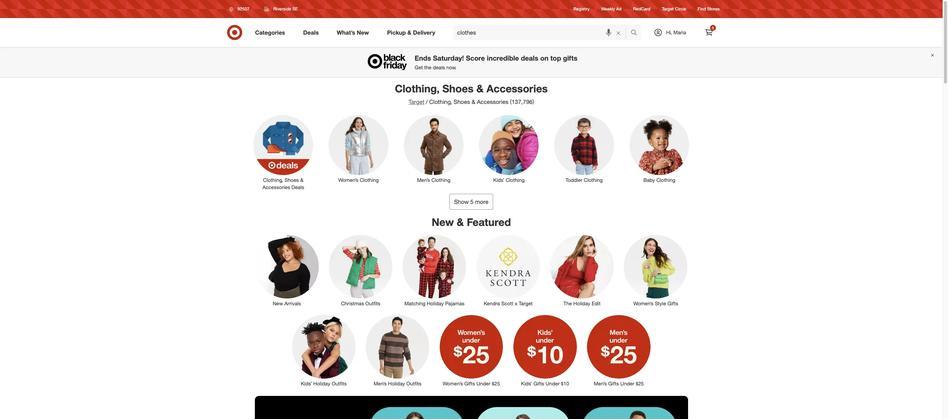 Task type: locate. For each thing, give the bounding box(es) containing it.
5 clothing from the left
[[657, 177, 676, 183]]

2 vertical spatial new
[[273, 301, 283, 307]]

saturday!
[[433, 54, 464, 62]]

men's holiday outfits
[[374, 381, 422, 387]]

incredible
[[487, 54, 519, 62]]

kendra scott x target
[[484, 301, 533, 307]]

2 vertical spatial accessories
[[263, 184, 290, 190]]

1 horizontal spatial $25
[[636, 381, 644, 387]]

2 horizontal spatial under
[[621, 381, 635, 387]]

1 horizontal spatial under
[[546, 381, 560, 387]]

What can we help you find? suggestions appear below search field
[[453, 25, 633, 40]]

0 horizontal spatial deals
[[433, 64, 445, 71]]

3 link
[[701, 25, 717, 40]]

women's inside 'link'
[[634, 301, 654, 307]]

redcard
[[634, 6, 651, 12]]

kids' for kids' holiday outfits
[[301, 381, 312, 387]]

3 under from the left
[[621, 381, 635, 387]]

2 vertical spatial shoes
[[285, 177, 299, 183]]

0 horizontal spatial new
[[273, 301, 283, 307]]

under
[[477, 381, 491, 387], [546, 381, 560, 387], [621, 381, 635, 387]]

0 horizontal spatial men's
[[374, 381, 387, 387]]

clothing, inside clothing, shoes & accessories deals
[[263, 177, 283, 183]]

scott
[[502, 301, 514, 307]]

1 clothing from the left
[[360, 177, 379, 183]]

stores
[[708, 6, 720, 12]]

deals
[[303, 29, 319, 36], [292, 184, 304, 190]]

pickup & delivery link
[[381, 25, 445, 40]]

clothing, shoes & accessories deals link
[[249, 114, 318, 191]]

0 vertical spatial clothing,
[[395, 82, 440, 95]]

hi,
[[667, 29, 673, 35]]

2 horizontal spatial target
[[662, 6, 674, 12]]

kids' for kids' gifts under $10
[[521, 381, 532, 387]]

pickup & delivery
[[387, 29, 436, 36]]

1 vertical spatial target
[[409, 98, 425, 105]]

deals right the
[[433, 64, 445, 71]]

shoes inside clothing, shoes & accessories deals
[[285, 177, 299, 183]]

1 under from the left
[[477, 381, 491, 387]]

women's style gifts link
[[619, 234, 693, 307]]

on
[[541, 54, 549, 62]]

accessories
[[487, 82, 548, 95], [477, 98, 509, 105], [263, 184, 290, 190]]

circle
[[676, 6, 687, 12]]

2 under from the left
[[546, 381, 560, 387]]

under for men's gifts under $25
[[621, 381, 635, 387]]

deals inside clothing, shoes & accessories deals
[[292, 184, 304, 190]]

clothing for baby clothing
[[657, 177, 676, 183]]

0 horizontal spatial $25
[[492, 381, 500, 387]]

3 clothing from the left
[[506, 177, 525, 183]]

kendra
[[484, 301, 500, 307]]

clothing, for clothing, shoes & accessories target / clothing, shoes & accessories (137,796)
[[395, 82, 440, 95]]

clothing for toddler clothing
[[584, 177, 603, 183]]

1 horizontal spatial men's
[[417, 177, 430, 183]]

find stores link
[[698, 6, 720, 12]]

1 vertical spatial deals
[[292, 184, 304, 190]]

1 vertical spatial new
[[432, 216, 454, 229]]

new left arrivals
[[273, 301, 283, 307]]

1 horizontal spatial new
[[357, 29, 369, 36]]

1 vertical spatial shoes
[[454, 98, 470, 105]]

christmas outfits
[[341, 301, 381, 307]]

arrivals
[[285, 301, 301, 307]]

outfits
[[366, 301, 381, 307], [332, 381, 347, 387], [407, 381, 422, 387]]

ends saturday! score incredible deals on top gifts get the deals now.
[[415, 54, 578, 71]]

0 horizontal spatial target
[[409, 98, 425, 105]]

1 $25 from the left
[[492, 381, 500, 387]]

1 horizontal spatial kids'
[[494, 177, 505, 183]]

registry link
[[574, 6, 590, 12]]

kids' holiday outfits
[[301, 381, 347, 387]]

search button
[[628, 25, 645, 42]]

/
[[426, 98, 428, 105]]

target left /
[[409, 98, 425, 105]]

under for women's gifts under $25
[[477, 381, 491, 387]]

gifts for women's gifts under $25
[[465, 381, 475, 387]]

toddler
[[566, 177, 583, 183]]

redcard link
[[634, 6, 651, 12]]

target circle link
[[662, 6, 687, 12]]

92507 button
[[225, 3, 257, 16]]

new down show 5 more button
[[432, 216, 454, 229]]

kendra scott x target link
[[472, 234, 545, 307]]

clothing for men's clothing
[[432, 177, 451, 183]]

0 vertical spatial shoes
[[443, 82, 474, 95]]

1 horizontal spatial women's
[[443, 381, 463, 387]]

2 vertical spatial clothing,
[[263, 177, 283, 183]]

baby clothing link
[[625, 114, 695, 184]]

0 horizontal spatial kids'
[[301, 381, 312, 387]]

kids' clothing link
[[475, 114, 544, 184]]

deals link
[[297, 25, 328, 40]]

target right x
[[519, 301, 533, 307]]

accessories inside clothing, shoes & accessories deals
[[263, 184, 290, 190]]

accessories for clothing, shoes & accessories deals
[[263, 184, 290, 190]]

2 horizontal spatial women's
[[634, 301, 654, 307]]

men's
[[417, 177, 430, 183], [374, 381, 387, 387], [594, 381, 607, 387]]

gifts inside men's gifts under $25 link
[[609, 381, 619, 387]]

0 vertical spatial women's
[[339, 177, 359, 183]]

0 horizontal spatial outfits
[[332, 381, 347, 387]]

2 clothing from the left
[[432, 177, 451, 183]]

new for new & featured
[[432, 216, 454, 229]]

the
[[425, 64, 432, 71]]

deals
[[521, 54, 539, 62], [433, 64, 445, 71]]

1 horizontal spatial deals
[[521, 54, 539, 62]]

target left the circle
[[662, 6, 674, 12]]

gifts inside kids' gifts under $10 link
[[534, 381, 545, 387]]

$25
[[492, 381, 500, 387], [636, 381, 644, 387]]

2 horizontal spatial men's
[[594, 381, 607, 387]]

new
[[357, 29, 369, 36], [432, 216, 454, 229], [273, 301, 283, 307]]

women's gifts under $25
[[443, 381, 500, 387]]

0 vertical spatial deals
[[303, 29, 319, 36]]

shoes
[[443, 82, 474, 95], [454, 98, 470, 105], [285, 177, 299, 183]]

gifts inside women's gifts under $25 link
[[465, 381, 475, 387]]

0 vertical spatial target
[[662, 6, 674, 12]]

deals left on
[[521, 54, 539, 62]]

2 horizontal spatial new
[[432, 216, 454, 229]]

accessories for clothing, shoes & accessories target / clothing, shoes & accessories (137,796)
[[487, 82, 548, 95]]

0 horizontal spatial under
[[477, 381, 491, 387]]

kids'
[[494, 177, 505, 183], [301, 381, 312, 387], [521, 381, 532, 387]]

new right what's
[[357, 29, 369, 36]]

men's gifts under $25 link
[[582, 314, 656, 388]]

2 horizontal spatial kids'
[[521, 381, 532, 387]]

2 $25 from the left
[[636, 381, 644, 387]]

2 vertical spatial target
[[519, 301, 533, 307]]

1 horizontal spatial target
[[519, 301, 533, 307]]

holiday
[[427, 301, 444, 307], [574, 301, 591, 307], [314, 381, 330, 387], [388, 381, 405, 387]]

2 horizontal spatial outfits
[[407, 381, 422, 387]]

1 horizontal spatial outfits
[[366, 301, 381, 307]]

1 vertical spatial accessories
[[477, 98, 509, 105]]

3
[[712, 26, 714, 30]]

weekly ad
[[602, 6, 622, 12]]

0 horizontal spatial women's
[[339, 177, 359, 183]]

christmas
[[341, 301, 364, 307]]

shoes for clothing, shoes & accessories target / clothing, shoes & accessories (137,796)
[[443, 82, 474, 95]]

4 clothing from the left
[[584, 177, 603, 183]]

2 vertical spatial women's
[[443, 381, 463, 387]]

target
[[662, 6, 674, 12], [409, 98, 425, 105], [519, 301, 533, 307]]

women's
[[339, 177, 359, 183], [634, 301, 654, 307], [443, 381, 463, 387]]

show
[[455, 198, 469, 205]]

delivery
[[413, 29, 436, 36]]

men's clothing link
[[399, 114, 469, 184]]

gifts
[[668, 301, 679, 307], [465, 381, 475, 387], [534, 381, 545, 387], [609, 381, 619, 387]]

0 vertical spatial deals
[[521, 54, 539, 62]]

$25 for men's gifts under $25
[[636, 381, 644, 387]]

1 vertical spatial women's
[[634, 301, 654, 307]]

0 vertical spatial accessories
[[487, 82, 548, 95]]

target inside clothing, shoes & accessories target / clothing, shoes & accessories (137,796)
[[409, 98, 425, 105]]

ends
[[415, 54, 431, 62]]

pajamas
[[446, 301, 465, 307]]

1 vertical spatial deals
[[433, 64, 445, 71]]

(137,796)
[[510, 98, 534, 105]]



Task type: describe. For each thing, give the bounding box(es) containing it.
toddler clothing link
[[550, 114, 619, 184]]

men's for men's gifts under $25
[[594, 381, 607, 387]]

the
[[564, 301, 572, 307]]

kids' holiday outfits link
[[287, 314, 361, 388]]

women's gifts under $25 link
[[435, 314, 509, 388]]

the holiday edit link
[[545, 234, 619, 307]]

target link
[[409, 98, 425, 105]]

search
[[628, 29, 645, 37]]

riverside se button
[[260, 3, 303, 16]]

clothing for kids' clothing
[[506, 177, 525, 183]]

pickup
[[387, 29, 406, 36]]

new & featured
[[432, 216, 511, 229]]

maria
[[674, 29, 687, 35]]

riverside
[[273, 6, 291, 12]]

gifts for men's gifts under $25
[[609, 381, 619, 387]]

under for kids' gifts under $10
[[546, 381, 560, 387]]

hi, maria
[[667, 29, 687, 35]]

men's for men's clothing
[[417, 177, 430, 183]]

women's for women's clothing
[[339, 177, 359, 183]]

categories
[[255, 29, 285, 36]]

clothing, shoes & accessories target / clothing, shoes & accessories (137,796)
[[395, 82, 548, 105]]

0 vertical spatial new
[[357, 29, 369, 36]]

riverside se
[[273, 6, 298, 12]]

top
[[551, 54, 562, 62]]

new arrivals link
[[250, 234, 324, 307]]

& inside clothing, shoes & accessories deals
[[300, 177, 304, 183]]

matching holiday pajamas
[[405, 301, 465, 307]]

now.
[[447, 64, 457, 71]]

categories link
[[249, 25, 294, 40]]

clothing for women's clothing
[[360, 177, 379, 183]]

find stores
[[698, 6, 720, 12]]

matching holiday pajamas link
[[398, 234, 472, 307]]

x
[[515, 301, 518, 307]]

find
[[698, 6, 707, 12]]

target black friday image
[[255, 396, 688, 419]]

show 5 more
[[455, 198, 489, 205]]

target circle
[[662, 6, 687, 12]]

holiday for men's
[[388, 381, 405, 387]]

men's for men's holiday outfits
[[374, 381, 387, 387]]

kids' clothing
[[494, 177, 525, 183]]

men's holiday outfits link
[[361, 314, 435, 388]]

gifts for kids' gifts under $10
[[534, 381, 545, 387]]

holiday for the
[[574, 301, 591, 307]]

the holiday edit
[[564, 301, 601, 307]]

men's clothing
[[417, 177, 451, 183]]

clothing, shoes & accessories deals
[[263, 177, 304, 190]]

men's gifts under $25
[[594, 381, 644, 387]]

more
[[476, 198, 489, 205]]

clothing, for clothing, shoes & accessories deals
[[263, 177, 283, 183]]

shoes for clothing, shoes & accessories deals
[[285, 177, 299, 183]]

92507
[[238, 6, 250, 12]]

featured
[[467, 216, 511, 229]]

what's new
[[337, 29, 369, 36]]

women's style gifts
[[634, 301, 679, 307]]

new for new arrivals
[[273, 301, 283, 307]]

score
[[466, 54, 485, 62]]

women's for women's style gifts
[[634, 301, 654, 307]]

christmas outfits link
[[324, 234, 398, 307]]

weekly ad link
[[602, 6, 622, 12]]

get
[[415, 64, 423, 71]]

gifts inside women's style gifts 'link'
[[668, 301, 679, 307]]

edit
[[592, 301, 601, 307]]

new arrivals
[[273, 301, 301, 307]]

outfits for men's holiday outfits
[[407, 381, 422, 387]]

style
[[655, 301, 667, 307]]

women's clothing
[[339, 177, 379, 183]]

baby clothing
[[644, 177, 676, 183]]

target inside 'link'
[[662, 6, 674, 12]]

toddler clothing
[[566, 177, 603, 183]]

ad
[[617, 6, 622, 12]]

gifts
[[563, 54, 578, 62]]

kids' gifts under $10 link
[[509, 314, 582, 388]]

holiday for kids'
[[314, 381, 330, 387]]

holiday for matching
[[427, 301, 444, 307]]

show 5 more button
[[450, 194, 494, 210]]

1 vertical spatial clothing,
[[430, 98, 452, 105]]

baby
[[644, 177, 655, 183]]

registry
[[574, 6, 590, 12]]

what's
[[337, 29, 355, 36]]

what's new link
[[331, 25, 378, 40]]

$25 for women's gifts under $25
[[492, 381, 500, 387]]

kids' gifts under $10
[[521, 381, 570, 387]]

se
[[293, 6, 298, 12]]

weekly
[[602, 6, 615, 12]]

women's clothing link
[[324, 114, 394, 184]]

women's for women's gifts under $25
[[443, 381, 463, 387]]

matching
[[405, 301, 426, 307]]

kids' for kids' clothing
[[494, 177, 505, 183]]

outfits for kids' holiday outfits
[[332, 381, 347, 387]]

$10
[[561, 381, 570, 387]]



Task type: vqa. For each thing, say whether or not it's contained in the screenshot.
Wi
no



